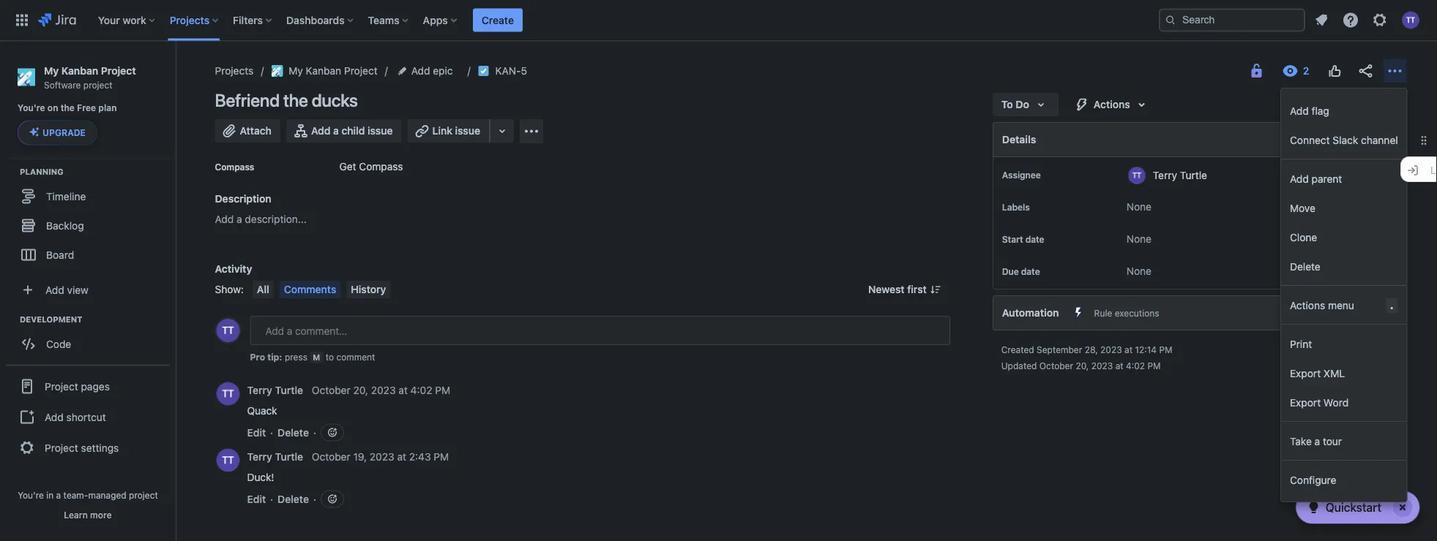 Task type: vqa. For each thing, say whether or not it's contained in the screenshot.
Manage
no



Task type: describe. For each thing, give the bounding box(es) containing it.
add parent button
[[1281, 164, 1407, 193]]

backlog link
[[7, 211, 168, 240]]

development group
[[7, 314, 175, 363]]

connect
[[1290, 134, 1330, 146]]

clone
[[1290, 231, 1317, 243]]

12:14
[[1135, 345, 1157, 355]]

4:02 inside created september 28, 2023 at 12:14 pm updated october 20, 2023 at 4:02 pm
[[1126, 361, 1145, 371]]

0 vertical spatial delete button
[[1281, 252, 1407, 281]]

at left copy link to comment icon
[[399, 385, 408, 397]]

profile image of terry turtle image
[[216, 319, 240, 343]]

do
[[1016, 98, 1029, 111]]

Add a comment… field
[[250, 316, 950, 346]]

pro tip: press m to comment
[[250, 352, 375, 362]]

export xml
[[1290, 368, 1345, 380]]

link issue
[[432, 125, 480, 137]]

all
[[257, 284, 269, 296]]

actions menu
[[1290, 299, 1354, 312]]

planning image
[[2, 163, 20, 180]]

a for child
[[333, 125, 339, 137]]

teams
[[368, 14, 399, 26]]

in
[[46, 491, 54, 501]]

m
[[313, 353, 320, 362]]

export for export xml
[[1290, 368, 1321, 380]]

labels
[[1002, 202, 1030, 212]]

my for my kanban project
[[289, 65, 303, 77]]

1 none from the top
[[1127, 201, 1152, 213]]

a right in
[[56, 491, 61, 501]]

configure
[[1290, 474, 1336, 486]]

you're on the free plan
[[18, 103, 117, 113]]

kanban for my kanban project
[[306, 65, 341, 77]]

project inside "my kanban project software project"
[[101, 64, 136, 77]]

edit for quack
[[247, 427, 266, 439]]

link web pages and more image
[[493, 122, 511, 140]]

none for start
[[1127, 233, 1152, 245]]

take a tour
[[1290, 436, 1342, 448]]

at left 2:43
[[397, 451, 406, 463]]

add app image
[[523, 123, 540, 140]]

development
[[20, 315, 82, 324]]

add a description...
[[215, 213, 307, 225]]

pages
[[81, 381, 110, 393]]

tour
[[1323, 436, 1342, 448]]

delete inside button
[[1290, 261, 1321, 273]]

epic
[[433, 65, 453, 77]]

assignee
[[1002, 170, 1041, 180]]

2023 right 28,
[[1100, 345, 1122, 355]]

add flag
[[1290, 105, 1329, 117]]

dismiss quickstart image
[[1391, 496, 1414, 520]]

add flag button
[[1281, 96, 1407, 125]]

copy link to issue image
[[524, 64, 536, 76]]

project up "add shortcut"
[[45, 381, 78, 393]]

created september 28, 2023 at 12:14 pm updated october 20, 2023 at 4:02 pm
[[1001, 345, 1173, 371]]

export word link
[[1281, 388, 1407, 417]]

add shortcut button
[[6, 403, 170, 432]]

quickstart
[[1326, 501, 1381, 515]]

work
[[123, 14, 146, 26]]

projects for projects 'link' at the top
[[215, 65, 254, 77]]

october 20, 2023 at 4:02 pm
[[312, 385, 450, 397]]

plan
[[98, 103, 117, 113]]

1 vertical spatial project
[[129, 491, 158, 501]]

project pages link
[[6, 371, 170, 403]]

quack
[[247, 405, 277, 417]]

activity
[[215, 263, 252, 275]]

your
[[98, 14, 120, 26]]

0 horizontal spatial the
[[61, 103, 75, 113]]

banner containing your work
[[0, 0, 1437, 41]]

newest first button
[[859, 281, 950, 299]]

comments
[[284, 284, 336, 296]]

tip:
[[267, 352, 282, 362]]

xml
[[1324, 368, 1345, 380]]

move button
[[1281, 193, 1407, 223]]

september
[[1037, 345, 1082, 355]]

1 issue from the left
[[368, 125, 393, 137]]

actions image
[[1386, 62, 1404, 80]]

2023 right 19, on the bottom left of page
[[370, 451, 394, 463]]

befriend the ducks
[[215, 90, 358, 111]]

terry for october 19, 2023 at 2:43 pm
[[247, 451, 272, 463]]

comment
[[336, 352, 375, 362]]

actions button
[[1064, 93, 1159, 116]]

my for my kanban project software project
[[44, 64, 59, 77]]

kanban for my kanban project software project
[[61, 64, 98, 77]]

appswitcher icon image
[[13, 11, 31, 29]]

copy link to comment image
[[452, 451, 464, 462]]

to do
[[1001, 98, 1029, 111]]

learn more button
[[64, 510, 112, 521]]

1 vertical spatial 20,
[[353, 385, 368, 397]]

a for tour
[[1315, 436, 1320, 448]]

add for add epic
[[411, 65, 430, 77]]

project inside "my kanban project software project"
[[83, 80, 112, 90]]

add a child issue
[[311, 125, 393, 137]]

delete for october 19, 2023 at 2:43 pm
[[278, 493, 309, 506]]

attach
[[240, 125, 272, 137]]

get
[[339, 161, 356, 173]]

terry turtle for october 20, 2023 at 4:02 pm
[[247, 385, 303, 397]]

pm down 12:14 at bottom
[[1148, 361, 1161, 371]]

press
[[285, 352, 307, 362]]

date for start date
[[1025, 234, 1044, 245]]

to
[[326, 352, 334, 362]]

to
[[1001, 98, 1013, 111]]

pro
[[250, 352, 265, 362]]

board link
[[7, 240, 168, 270]]

more
[[90, 510, 112, 521]]

5
[[521, 65, 527, 77]]

edit for duck!
[[247, 493, 266, 506]]

software
[[44, 80, 81, 90]]

details element
[[993, 122, 1407, 157]]

check image
[[1305, 499, 1323, 517]]

code link
[[7, 330, 168, 359]]

2023 down comment
[[371, 385, 396, 397]]

project settings link
[[6, 432, 170, 464]]

2 issue from the left
[[455, 125, 480, 137]]

at down rule executions
[[1115, 361, 1124, 371]]

search image
[[1165, 14, 1176, 26]]

development image
[[2, 311, 20, 328]]

group containing project pages
[[6, 365, 170, 469]]

clone button
[[1281, 223, 1407, 252]]

pm left copy link to comment icon
[[435, 385, 450, 397]]

edit button for duck!
[[247, 492, 266, 507]]

automation element
[[993, 296, 1407, 331]]

executions
[[1115, 308, 1159, 318]]

filters
[[233, 14, 263, 26]]

group containing print
[[1281, 325, 1407, 422]]

menu
[[1328, 299, 1354, 312]]

1 vertical spatial 4:02
[[410, 385, 432, 397]]

apps
[[423, 14, 448, 26]]

terry for october 20, 2023 at 4:02 pm
[[247, 385, 272, 397]]

rule
[[1094, 308, 1112, 318]]

quickstart button
[[1296, 492, 1420, 524]]



Task type: locate. For each thing, give the bounding box(es) containing it.
view
[[67, 284, 88, 296]]

description...
[[245, 213, 307, 225]]

1 edit from the top
[[247, 427, 266, 439]]

add left view
[[45, 284, 64, 296]]

1 vertical spatial delete
[[278, 427, 309, 439]]

terry turtle up duck!
[[247, 451, 303, 463]]

2 export from the top
[[1290, 397, 1321, 409]]

my kanban project
[[289, 65, 378, 77]]

copy link to comment image
[[453, 384, 465, 396]]

projects button
[[165, 8, 224, 32]]

the left ducks
[[283, 90, 308, 111]]

1 kanban from the left
[[61, 64, 98, 77]]

2 vertical spatial october
[[312, 451, 350, 463]]

actions for actions
[[1094, 98, 1130, 111]]

add for add a child issue
[[311, 125, 331, 137]]

a
[[333, 125, 339, 137], [237, 213, 242, 225], [1315, 436, 1320, 448], [56, 491, 61, 501]]

0 horizontal spatial my
[[44, 64, 59, 77]]

pm right 12:14 at bottom
[[1159, 345, 1173, 355]]

duck!
[[247, 471, 274, 484]]

flag
[[1312, 105, 1329, 117]]

0 vertical spatial terry
[[1153, 169, 1177, 181]]

october down to at left bottom
[[312, 385, 350, 397]]

my right my kanban project image
[[289, 65, 303, 77]]

learn more
[[64, 510, 112, 521]]

actions inside dropdown button
[[1094, 98, 1130, 111]]

apps button
[[419, 8, 463, 32]]

0 vertical spatial you're
[[18, 103, 45, 113]]

add for add view
[[45, 284, 64, 296]]

projects inside dropdown button
[[170, 14, 209, 26]]

1 vertical spatial actions
[[1290, 299, 1325, 312]]

0 horizontal spatial issue
[[368, 125, 393, 137]]

add left flag
[[1290, 105, 1309, 117]]

child
[[342, 125, 365, 137]]

terry up duck!
[[247, 451, 272, 463]]

sidebar navigation image
[[160, 59, 192, 88]]

jira image
[[38, 11, 76, 29], [38, 11, 76, 29]]

kan-5 link
[[495, 62, 527, 80]]

a for description...
[[237, 213, 242, 225]]

export word
[[1290, 397, 1349, 409]]

menu bar containing all
[[250, 281, 393, 299]]

notifications image
[[1313, 11, 1330, 29]]

banner
[[0, 0, 1437, 41]]

at left 12:14 at bottom
[[1125, 345, 1133, 355]]

20,
[[1076, 361, 1089, 371], [353, 385, 368, 397]]

the
[[283, 90, 308, 111], [61, 103, 75, 113]]

date for due date
[[1021, 266, 1040, 277]]

2 vertical spatial terry turtle
[[247, 451, 303, 463]]

.
[[1389, 300, 1395, 312]]

none
[[1127, 201, 1152, 213], [1127, 233, 1152, 245], [1127, 265, 1152, 277]]

20, down comment
[[353, 385, 368, 397]]

edit down quack
[[247, 427, 266, 439]]

1 vertical spatial export
[[1290, 397, 1321, 409]]

2 you're from the top
[[18, 491, 44, 501]]

add left child
[[311, 125, 331, 137]]

add for add shortcut
[[45, 411, 64, 423]]

2 vertical spatial turtle
[[275, 451, 303, 463]]

your profile and settings image
[[1402, 11, 1420, 29]]

dashboards button
[[282, 8, 359, 32]]

share image
[[1357, 62, 1375, 80]]

20, inside created september 28, 2023 at 12:14 pm updated october 20, 2023 at 4:02 pm
[[1076, 361, 1089, 371]]

my up "software"
[[44, 64, 59, 77]]

help image
[[1342, 11, 1360, 29]]

move
[[1290, 202, 1316, 214]]

project up ducks
[[344, 65, 378, 77]]

none for due
[[1127, 265, 1152, 277]]

add left parent
[[1290, 173, 1309, 185]]

date right due
[[1021, 266, 1040, 277]]

october down september
[[1039, 361, 1073, 371]]

1 vertical spatial terry
[[247, 385, 272, 397]]

2 edit button from the top
[[247, 492, 266, 507]]

configure link
[[1281, 466, 1407, 495]]

1 vertical spatial delete button
[[278, 426, 309, 440]]

0 vertical spatial actions
[[1094, 98, 1130, 111]]

1 horizontal spatial 4:02
[[1126, 361, 1145, 371]]

the right on
[[61, 103, 75, 113]]

all button
[[253, 281, 274, 299]]

add shortcut
[[45, 411, 106, 423]]

turtle down quack
[[275, 451, 303, 463]]

kanban up ducks
[[306, 65, 341, 77]]

1 vertical spatial projects
[[215, 65, 254, 77]]

terry
[[1153, 169, 1177, 181], [247, 385, 272, 397], [247, 451, 272, 463]]

4:02 left copy link to comment icon
[[410, 385, 432, 397]]

turtle down "details" element
[[1180, 169, 1207, 181]]

print link
[[1281, 329, 1407, 359]]

free
[[77, 103, 96, 113]]

link issue button
[[407, 119, 491, 143]]

menu bar
[[250, 281, 393, 299]]

date right start
[[1025, 234, 1044, 245]]

0 vertical spatial none
[[1127, 201, 1152, 213]]

issue
[[368, 125, 393, 137], [455, 125, 480, 137]]

a inside button
[[1315, 436, 1320, 448]]

my kanban project link
[[271, 62, 378, 80]]

edit
[[247, 427, 266, 439], [247, 493, 266, 506]]

delete left add reaction image
[[278, 493, 309, 506]]

october inside created september 28, 2023 at 12:14 pm updated october 20, 2023 at 4:02 pm
[[1039, 361, 1073, 371]]

ducks
[[312, 90, 358, 111]]

1 you're from the top
[[18, 103, 45, 113]]

1 vertical spatial edit
[[247, 493, 266, 506]]

get compass
[[339, 161, 403, 173]]

issue right link
[[455, 125, 480, 137]]

details
[[1002, 134, 1036, 146]]

0 vertical spatial 4:02
[[1126, 361, 1145, 371]]

1 horizontal spatial my
[[289, 65, 303, 77]]

export left xml
[[1290, 368, 1321, 380]]

0 horizontal spatial projects
[[170, 14, 209, 26]]

add epic
[[411, 65, 453, 77]]

0 horizontal spatial 4:02
[[410, 385, 432, 397]]

0 vertical spatial edit button
[[247, 426, 266, 440]]

add left shortcut
[[45, 411, 64, 423]]

add a child issue button
[[286, 119, 402, 143]]

vote options: no one has voted for this issue yet. image
[[1326, 62, 1344, 80]]

you're left in
[[18, 491, 44, 501]]

add
[[411, 65, 430, 77], [1290, 105, 1309, 117], [311, 125, 331, 137], [1290, 173, 1309, 185], [215, 213, 234, 225], [45, 284, 64, 296], [45, 411, 64, 423]]

add down "description"
[[215, 213, 234, 225]]

october down add reaction icon
[[312, 451, 350, 463]]

2 vertical spatial delete button
[[278, 492, 309, 507]]

projects up sidebar navigation image
[[170, 14, 209, 26]]

0 vertical spatial delete
[[1290, 261, 1321, 273]]

add reaction image
[[327, 494, 338, 506]]

connect slack channel button
[[1281, 125, 1407, 154]]

a left the tour
[[1315, 436, 1320, 448]]

0 vertical spatial turtle
[[1180, 169, 1207, 181]]

export inside export word link
[[1290, 397, 1321, 409]]

2023 down 28,
[[1091, 361, 1113, 371]]

start
[[1002, 234, 1023, 245]]

my
[[44, 64, 59, 77], [289, 65, 303, 77]]

turtle for october 19, 2023 at 2:43 pm
[[275, 451, 303, 463]]

project settings
[[45, 442, 119, 454]]

kanban inside "my kanban project software project"
[[61, 64, 98, 77]]

delete button left add reaction image
[[278, 492, 309, 507]]

2 vertical spatial terry
[[247, 451, 272, 463]]

teams button
[[364, 8, 414, 32]]

my kanban project image
[[271, 65, 283, 77]]

add for add flag
[[1290, 105, 1309, 117]]

edit button down quack
[[247, 426, 266, 440]]

your work
[[98, 14, 146, 26]]

0 vertical spatial export
[[1290, 368, 1321, 380]]

newest
[[868, 284, 905, 296]]

actions
[[1094, 98, 1130, 111], [1290, 299, 1325, 312]]

2 kanban from the left
[[306, 65, 341, 77]]

my kanban project software project
[[44, 64, 136, 90]]

export xml link
[[1281, 359, 1407, 388]]

4:02 down 12:14 at bottom
[[1126, 361, 1145, 371]]

1 horizontal spatial compass
[[359, 161, 403, 173]]

export inside export xml link
[[1290, 368, 1321, 380]]

0 horizontal spatial compass
[[215, 162, 254, 172]]

turtle
[[1180, 169, 1207, 181], [275, 385, 303, 397], [275, 451, 303, 463]]

1 horizontal spatial actions
[[1290, 299, 1325, 312]]

1 vertical spatial date
[[1021, 266, 1040, 277]]

1 vertical spatial none
[[1127, 233, 1152, 245]]

word
[[1324, 397, 1349, 409]]

create
[[482, 14, 514, 26]]

you're for you're in a team-managed project
[[18, 491, 44, 501]]

project inside my kanban project link
[[344, 65, 378, 77]]

add parent
[[1290, 173, 1342, 185]]

terry down "details" element
[[1153, 169, 1177, 181]]

2 edit from the top
[[247, 493, 266, 506]]

actions for actions menu
[[1290, 299, 1325, 312]]

planning group
[[7, 166, 175, 274]]

terry turtle down "details" element
[[1153, 169, 1207, 181]]

project up plan
[[83, 80, 112, 90]]

1 vertical spatial you're
[[18, 491, 44, 501]]

1 horizontal spatial kanban
[[306, 65, 341, 77]]

kanban up "software"
[[61, 64, 98, 77]]

settings
[[81, 442, 119, 454]]

1 horizontal spatial 20,
[[1076, 361, 1089, 371]]

0 vertical spatial 20,
[[1076, 361, 1089, 371]]

delete for october 20, 2023 at 4:02 pm
[[278, 427, 309, 439]]

edit button
[[247, 426, 266, 440], [247, 492, 266, 507]]

projects for projects dropdown button
[[170, 14, 209, 26]]

add reaction image
[[327, 427, 338, 439]]

project right managed
[[129, 491, 158, 501]]

issue right child
[[368, 125, 393, 137]]

delete left add reaction icon
[[278, 427, 309, 439]]

0 vertical spatial edit
[[247, 427, 266, 439]]

code
[[46, 338, 71, 350]]

delete button left add reaction icon
[[278, 426, 309, 440]]

0 horizontal spatial 20,
[[353, 385, 368, 397]]

filters button
[[229, 8, 278, 32]]

newest first image
[[930, 284, 941, 296]]

edit down duck!
[[247, 493, 266, 506]]

managed
[[88, 491, 126, 501]]

group containing add parent
[[1281, 160, 1407, 286]]

terry turtle up quack
[[247, 385, 303, 397]]

primary element
[[9, 0, 1159, 41]]

turtle up quack
[[275, 385, 303, 397]]

2 vertical spatial none
[[1127, 265, 1152, 277]]

add epic button
[[395, 62, 457, 80]]

project down "add shortcut"
[[45, 442, 78, 454]]

4:02
[[1126, 361, 1145, 371], [410, 385, 432, 397]]

Search field
[[1159, 8, 1305, 32]]

delete button for october 19, 2023 at 2:43 pm
[[278, 492, 309, 507]]

timeline
[[46, 190, 86, 202]]

project up plan
[[101, 64, 136, 77]]

edit button for quack
[[247, 426, 266, 440]]

0 vertical spatial october
[[1039, 361, 1073, 371]]

2 none from the top
[[1127, 233, 1152, 245]]

a left child
[[333, 125, 339, 137]]

0 horizontal spatial actions
[[1094, 98, 1130, 111]]

compass up "description"
[[215, 162, 254, 172]]

1 edit button from the top
[[247, 426, 266, 440]]

on
[[47, 103, 58, 113]]

october for october 20, 2023 at 4:02 pm
[[312, 385, 350, 397]]

compass right get
[[359, 161, 403, 173]]

0 vertical spatial project
[[83, 80, 112, 90]]

settings image
[[1371, 11, 1389, 29]]

export left word
[[1290, 397, 1321, 409]]

terry turtle for october 19, 2023 at 2:43 pm
[[247, 451, 303, 463]]

1 vertical spatial edit button
[[247, 492, 266, 507]]

parent
[[1312, 173, 1342, 185]]

delete button up the menu
[[1281, 252, 1407, 281]]

0 horizontal spatial project
[[83, 80, 112, 90]]

3 none from the top
[[1127, 265, 1152, 277]]

you're for you're on the free plan
[[18, 103, 45, 113]]

your work button
[[94, 8, 161, 32]]

project pages
[[45, 381, 110, 393]]

automation
[[1002, 307, 1059, 319]]

0 vertical spatial projects
[[170, 14, 209, 26]]

add for add parent
[[1290, 173, 1309, 185]]

history
[[351, 284, 386, 296]]

team-
[[63, 491, 88, 501]]

at
[[1125, 345, 1133, 355], [1115, 361, 1124, 371], [399, 385, 408, 397], [397, 451, 406, 463]]

1 my from the left
[[44, 64, 59, 77]]

0 horizontal spatial kanban
[[61, 64, 98, 77]]

group containing add flag
[[1281, 92, 1407, 159]]

due date
[[1002, 266, 1040, 277]]

add for add a description...
[[215, 213, 234, 225]]

terry up quack
[[247, 385, 272, 397]]

2023
[[1100, 345, 1122, 355], [1091, 361, 1113, 371], [371, 385, 396, 397], [370, 451, 394, 463]]

delete button for october 20, 2023 at 4:02 pm
[[278, 426, 309, 440]]

delete down clone
[[1290, 261, 1321, 273]]

turtle for october 20, 2023 at 4:02 pm
[[275, 385, 303, 397]]

created
[[1001, 345, 1034, 355]]

show:
[[215, 284, 244, 296]]

projects up befriend
[[215, 65, 254, 77]]

my inside "my kanban project software project"
[[44, 64, 59, 77]]

take
[[1290, 436, 1312, 448]]

1 horizontal spatial project
[[129, 491, 158, 501]]

1 vertical spatial terry turtle
[[247, 385, 303, 397]]

edit button down duck!
[[247, 492, 266, 507]]

1 export from the top
[[1290, 368, 1321, 380]]

first
[[907, 284, 927, 296]]

group
[[1281, 92, 1407, 159], [1281, 160, 1407, 286], [1281, 325, 1407, 422], [6, 365, 170, 469]]

newest first
[[868, 284, 927, 296]]

0 vertical spatial date
[[1025, 234, 1044, 245]]

a inside button
[[333, 125, 339, 137]]

2 my from the left
[[289, 65, 303, 77]]

add left the epic
[[411, 65, 430, 77]]

delete button
[[1281, 252, 1407, 281], [278, 426, 309, 440], [278, 492, 309, 507]]

1 vertical spatial turtle
[[275, 385, 303, 397]]

you're left on
[[18, 103, 45, 113]]

october for october 19, 2023 at 2:43 pm
[[312, 451, 350, 463]]

befriend
[[215, 90, 280, 111]]

pm left copy link to comment image
[[434, 451, 449, 463]]

a down "description"
[[237, 213, 242, 225]]

20, down 28,
[[1076, 361, 1089, 371]]

history button
[[347, 281, 390, 299]]

1 horizontal spatial the
[[283, 90, 308, 111]]

due
[[1002, 266, 1019, 277]]

1 vertical spatial october
[[312, 385, 350, 397]]

task image
[[478, 65, 489, 77]]

2 vertical spatial delete
[[278, 493, 309, 506]]

1 horizontal spatial projects
[[215, 65, 254, 77]]

export for export word
[[1290, 397, 1321, 409]]

upgrade button
[[18, 121, 97, 144]]

1 horizontal spatial issue
[[455, 125, 480, 137]]

project inside project settings "link"
[[45, 442, 78, 454]]

comments button
[[279, 281, 341, 299]]

0 vertical spatial terry turtle
[[1153, 169, 1207, 181]]



